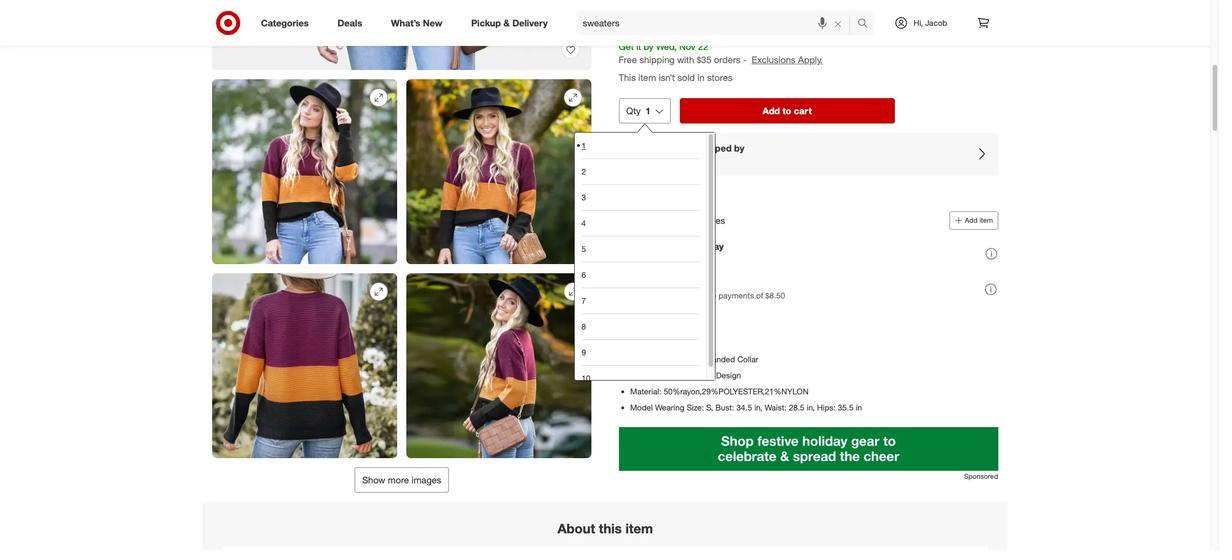 Task type: describe. For each thing, give the bounding box(es) containing it.
for
[[674, 215, 685, 226]]

waist:
[[765, 403, 787, 413]]

5%
[[666, 241, 680, 252]]

add to cart button
[[680, 98, 895, 123]]

s,
[[707, 403, 713, 413]]

size:
[[687, 403, 704, 413]]

search button
[[852, 10, 880, 38]]

colorblock and striped design
[[630, 371, 741, 380]]

cupshe
[[656, 155, 685, 165]]

show more images
[[362, 475, 441, 486]]

2 vertical spatial 4
[[666, 291, 670, 300]]

exclusions
[[752, 54, 796, 65]]

1 link
[[582, 133, 700, 159]]

sponsored
[[964, 472, 998, 481]]

women's colorblock striped rib sweater - cupshe, 3 of 8 image
[[406, 79, 591, 264]]

item for this
[[639, 72, 656, 83]]

by inside sold and shipped by cupshe
[[734, 142, 745, 154]]

add item
[[965, 216, 993, 225]]

add for add to cart
[[763, 105, 780, 116]]

pickup
[[471, 17, 501, 28]]

neckline
[[656, 355, 688, 364]]

2 pay from the top
[[642, 291, 655, 300]]

item for add
[[980, 216, 993, 225]]

show more images button
[[355, 468, 449, 493]]

ship
[[619, 23, 638, 34]]

add for add item
[[965, 216, 978, 225]]

9 link
[[582, 340, 700, 366]]

with inside get it by wed, nov 22 free shipping with $35 orders - exclusions apply.
[[677, 54, 694, 65]]

and for colorblock
[[672, 371, 686, 380]]

in right "35.5"
[[856, 403, 862, 413]]

to for 98105
[[641, 23, 650, 34]]

hips:
[[817, 403, 836, 413]]

pickup & delivery
[[471, 17, 548, 28]]

day
[[708, 241, 724, 252]]

banded
[[707, 355, 735, 364]]

this
[[599, 521, 622, 537]]

what's new link
[[381, 10, 457, 36]]

new
[[423, 17, 442, 28]]

jacob
[[925, 18, 947, 28]]

4 link
[[582, 210, 700, 236]]

payments
[[719, 291, 754, 300]]

4 inside 1 2 3 4 5 6 7 8 9 10
[[582, 219, 586, 228]]

hi,
[[914, 18, 923, 28]]

&
[[503, 17, 510, 28]]

wearing
[[655, 403, 685, 413]]

categories
[[261, 17, 309, 28]]

bust:
[[716, 403, 734, 413]]

dropped long sleeves
[[630, 338, 713, 348]]

save 5% every day with redcard
[[642, 241, 724, 264]]

50%rayon,29%polyester,21%nylon
[[664, 387, 809, 396]]

stores
[[707, 72, 733, 83]]

fulfillment region
[[619, 22, 998, 175]]

wed,
[[656, 41, 677, 52]]

of
[[757, 291, 764, 300]]

get it by wed, nov 22 free shipping with $35 orders - exclusions apply.
[[619, 41, 823, 65]]

every
[[682, 241, 706, 252]]

about this item
[[557, 521, 653, 537]]

35.5
[[838, 403, 854, 413]]

34.5
[[737, 403, 752, 413]]

1 inside 1 2 3 4 5 6 7 8 9 10
[[582, 141, 586, 150]]

8
[[582, 322, 586, 332]]

advertisement region
[[619, 428, 998, 471]]

8 link
[[582, 314, 700, 340]]

model
[[630, 403, 653, 413]]

sold
[[678, 72, 695, 83]]

5
[[582, 244, 586, 254]]

more
[[388, 475, 409, 486]]

isn't
[[659, 72, 675, 83]]

what's
[[391, 17, 420, 28]]

images
[[412, 475, 441, 486]]

shipping
[[640, 54, 675, 65]]

1 inside the fulfillment region
[[646, 105, 651, 116]]

free
[[619, 54, 637, 65]]

pickup & delivery link
[[461, 10, 562, 36]]

in inside the fulfillment region
[[698, 72, 705, 83]]



Task type: vqa. For each thing, say whether or not it's contained in the screenshot.
90027
no



Task type: locate. For each thing, give the bounding box(es) containing it.
item
[[639, 72, 656, 83], [980, 216, 993, 225], [625, 521, 653, 537]]

collar
[[738, 355, 759, 364]]

qty
[[626, 105, 641, 116]]

it
[[636, 41, 641, 52]]

image gallery element
[[212, 0, 591, 493]]

1 horizontal spatial to
[[783, 105, 792, 116]]

this
[[619, 72, 636, 83]]

1 vertical spatial 1
[[582, 141, 586, 150]]

98105
[[652, 23, 678, 34]]

orders
[[714, 54, 741, 65]]

apply.
[[798, 54, 823, 65]]

0 horizontal spatial in,
[[755, 403, 763, 413]]

0 horizontal spatial 1
[[582, 141, 586, 150]]

women's colorblock striped rib sweater - cupshe, 2 of 8 image
[[212, 79, 397, 264]]

1 horizontal spatial 4
[[666, 291, 670, 300]]

1 vertical spatial by
[[734, 142, 745, 154]]

add to cart
[[763, 105, 812, 116]]

about
[[557, 521, 595, 537]]

0 vertical spatial and
[[678, 142, 694, 154]]

sold
[[656, 142, 675, 154]]

What can we help you find? suggestions appear below search field
[[576, 10, 860, 36]]

3
[[582, 193, 586, 202]]

in, right 28.5
[[807, 403, 815, 413]]

redcard
[[660, 254, 692, 264]]

round neckline with banded collar
[[630, 355, 759, 364]]

with
[[677, 54, 694, 65], [690, 355, 705, 364]]

women's colorblock striped rib sweater - cupshe, 4 of 8 image
[[212, 274, 397, 459]]

striped
[[688, 371, 714, 380]]

1 vertical spatial to
[[783, 105, 792, 116]]

0 vertical spatial with
[[677, 54, 694, 65]]

by inside get it by wed, nov 22 free shipping with $35 orders - exclusions apply.
[[644, 41, 654, 52]]

deals
[[337, 17, 362, 28]]

by right it
[[644, 41, 654, 52]]

deals link
[[328, 10, 377, 36]]

9
[[582, 348, 586, 358]]

28.5
[[789, 403, 805, 413]]

ship to 98105
[[619, 23, 678, 34]]

to
[[641, 23, 650, 34], [783, 105, 792, 116]]

save
[[642, 241, 663, 252]]

dropped
[[630, 338, 662, 348]]

5 link
[[582, 236, 700, 262]]

2 vertical spatial item
[[625, 521, 653, 537]]

$35
[[697, 54, 712, 65]]

to left cart
[[783, 105, 792, 116]]

to for cart
[[783, 105, 792, 116]]

with down nov
[[677, 54, 694, 65]]

4 up interest-
[[671, 277, 676, 289]]

0 vertical spatial pay
[[642, 277, 658, 289]]

1 vertical spatial 4
[[671, 277, 676, 289]]

1 vertical spatial item
[[980, 216, 993, 225]]

with down sleeves
[[690, 355, 705, 364]]

this item isn't sold in stores
[[619, 72, 733, 83]]

0 horizontal spatial by
[[644, 41, 654, 52]]

in, right "34.5"
[[755, 403, 763, 413]]

long
[[665, 338, 683, 348]]

to right ship
[[641, 23, 650, 34]]

material:
[[630, 387, 662, 396]]

1 horizontal spatial by
[[734, 142, 745, 154]]

categories link
[[251, 10, 323, 36]]

material: 50%rayon,29%polyester,21%nylon
[[630, 387, 809, 396]]

$8.50
[[766, 291, 785, 300]]

qty 1
[[626, 105, 651, 116]]

0 vertical spatial 1
[[646, 105, 651, 116]]

and inside sold and shipped by cupshe
[[678, 142, 694, 154]]

round
[[630, 355, 654, 364]]

by right shipped
[[734, 142, 745, 154]]

and up cupshe
[[678, 142, 694, 154]]

and down neckline
[[672, 371, 686, 380]]

4 left interest-
[[666, 291, 670, 300]]

1 right qty
[[646, 105, 651, 116]]

3 link
[[582, 185, 700, 210]]

2
[[582, 167, 586, 177]]

and for sold
[[678, 142, 694, 154]]

0 vertical spatial 4
[[582, 219, 586, 228]]

1 vertical spatial add
[[965, 216, 978, 225]]

to inside button
[[783, 105, 792, 116]]

1 2 3 4 5 6 7 8 9 10
[[582, 141, 591, 383]]

shipped
[[697, 142, 732, 154]]

0 horizontal spatial add
[[763, 105, 780, 116]]

cart
[[794, 105, 812, 116]]

in left interest-
[[658, 291, 664, 300]]

1 vertical spatial with
[[690, 355, 705, 364]]

registries
[[688, 215, 725, 226]]

1 horizontal spatial 1
[[646, 105, 651, 116]]

1 vertical spatial pay
[[642, 291, 655, 300]]

1 horizontal spatial add
[[965, 216, 978, 225]]

search
[[852, 18, 880, 30]]

women's colorblock striped rib sweater - cupshe, 5 of 8 image
[[406, 274, 591, 459]]

1 up "2"
[[582, 141, 586, 150]]

1 in, from the left
[[755, 403, 763, 413]]

0 horizontal spatial to
[[641, 23, 650, 34]]

1 pay from the top
[[642, 277, 658, 289]]

item inside button
[[980, 216, 993, 225]]

add item button
[[950, 211, 998, 230]]

pay down with
[[642, 277, 658, 289]]

interest-
[[673, 291, 703, 300]]

sold and shipped by cupshe
[[656, 142, 745, 165]]

pay down 6 link
[[642, 291, 655, 300]]

0 vertical spatial by
[[644, 41, 654, 52]]

0 vertical spatial item
[[639, 72, 656, 83]]

in right sold
[[698, 72, 705, 83]]

show
[[362, 475, 385, 486]]

2 in, from the left
[[807, 403, 815, 413]]

-
[[743, 54, 747, 65]]

with
[[642, 254, 658, 264]]

add inside the fulfillment region
[[763, 105, 780, 116]]

model wearing size: s, bust: 34.5 in, waist: 28.5 in, hips: 35.5 in
[[630, 403, 862, 413]]

design
[[716, 371, 741, 380]]

by
[[644, 41, 654, 52], [734, 142, 745, 154]]

1 horizontal spatial in,
[[807, 403, 815, 413]]

pay in 4 pay in 4 interest-free payments of $8.50
[[642, 277, 785, 300]]

eligible for registries
[[642, 215, 725, 226]]

10
[[582, 374, 591, 383]]

0 vertical spatial to
[[641, 23, 650, 34]]

hi, jacob
[[914, 18, 947, 28]]

in down redcard
[[660, 277, 668, 289]]

0 horizontal spatial 4
[[582, 219, 586, 228]]

1 vertical spatial and
[[672, 371, 686, 380]]

4
[[582, 219, 586, 228], [671, 277, 676, 289], [666, 291, 670, 300]]

item inside the fulfillment region
[[639, 72, 656, 83]]

delivery
[[512, 17, 548, 28]]

get
[[619, 41, 634, 52]]

4 down 3
[[582, 219, 586, 228]]

7
[[582, 296, 586, 306]]

women's colorblock striped rib sweater - cupshe, 1 of 8 image
[[212, 0, 591, 70]]

2 horizontal spatial 4
[[671, 277, 676, 289]]

0 vertical spatial add
[[763, 105, 780, 116]]

what's new
[[391, 17, 442, 28]]

sleeves
[[685, 338, 713, 348]]

free
[[703, 291, 717, 300]]



